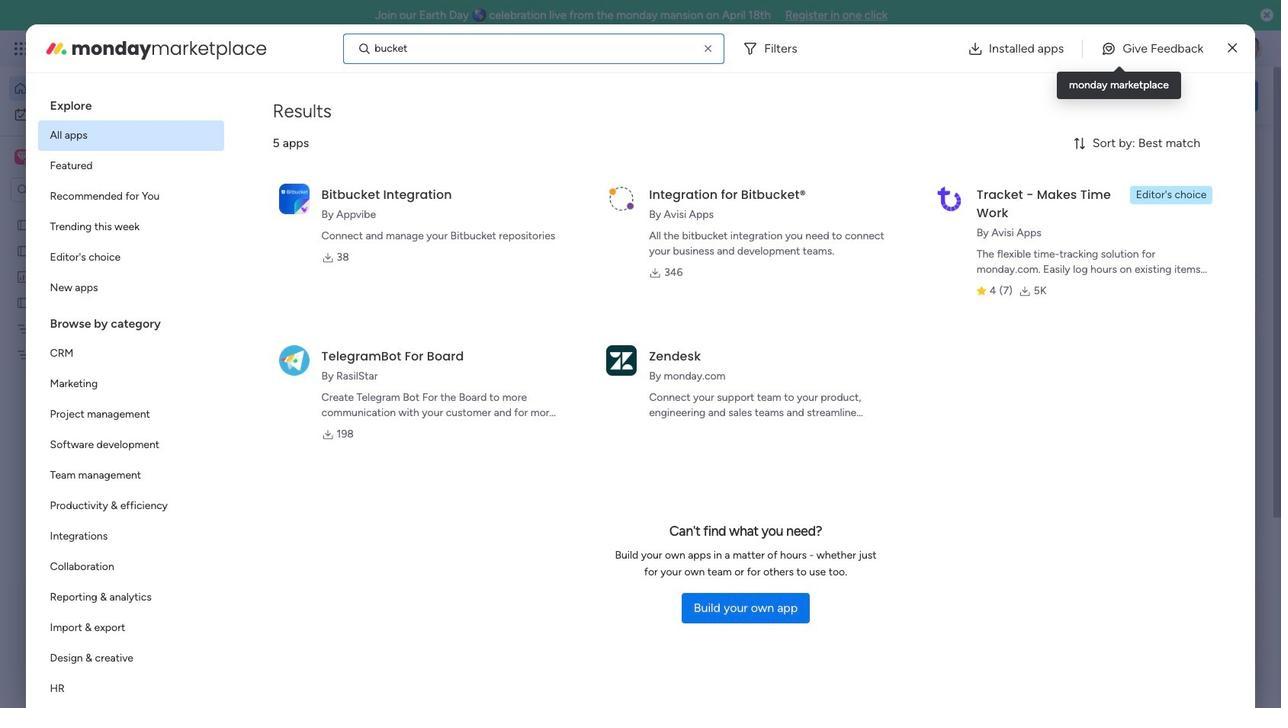 Task type: locate. For each thing, give the bounding box(es) containing it.
getting started element
[[1030, 587, 1259, 648]]

help center element
[[1030, 660, 1259, 709]]

option
[[9, 76, 185, 101], [9, 102, 185, 127], [38, 121, 224, 151], [38, 151, 224, 182], [38, 182, 224, 212], [0, 211, 195, 214], [38, 212, 224, 243], [38, 243, 224, 273], [38, 273, 224, 304], [38, 339, 224, 369], [38, 369, 224, 400], [38, 400, 224, 430], [38, 430, 224, 461], [38, 461, 224, 491], [38, 491, 224, 522], [38, 522, 224, 552], [38, 552, 224, 583], [38, 583, 224, 613], [38, 613, 224, 644], [38, 644, 224, 674], [38, 674, 224, 705]]

1 vertical spatial public board image
[[16, 243, 31, 258]]

0 vertical spatial dapulse x slim image
[[1229, 39, 1238, 58]]

dapulse x slim image
[[1229, 39, 1238, 58], [1236, 141, 1254, 159]]

list box
[[38, 85, 224, 709], [0, 209, 195, 573]]

circle o image
[[1053, 252, 1063, 263]]

check circle image
[[1053, 193, 1063, 205]]

1 vertical spatial dapulse x slim image
[[1236, 141, 1254, 159]]

workspace selection element
[[14, 148, 127, 168]]

0 vertical spatial public board image
[[16, 217, 31, 232]]

v2 bolt switch image
[[1161, 87, 1170, 104]]

heading
[[38, 85, 224, 121], [38, 304, 224, 339]]

app logo image
[[279, 184, 309, 214], [607, 184, 637, 214], [934, 184, 965, 214], [279, 345, 309, 376], [607, 345, 637, 376]]

help image
[[1182, 41, 1198, 56]]

1 heading from the top
[[38, 85, 224, 121]]

see plans image
[[253, 40, 267, 57]]

2 vertical spatial public board image
[[16, 295, 31, 310]]

public board image
[[16, 217, 31, 232], [16, 243, 31, 258], [16, 295, 31, 310]]

1 vertical spatial heading
[[38, 304, 224, 339]]

workspace image
[[14, 149, 30, 166], [17, 149, 27, 166]]

public dashboard image
[[16, 269, 31, 284]]

0 vertical spatial heading
[[38, 85, 224, 121]]

2 image
[[1056, 31, 1070, 48]]



Task type: describe. For each thing, give the bounding box(es) containing it.
2 public board image from the top
[[16, 243, 31, 258]]

notifications image
[[1011, 41, 1026, 56]]

monday marketplace image
[[44, 36, 68, 61]]

monday marketplace image
[[1112, 41, 1127, 56]]

select product image
[[14, 41, 29, 56]]

Search in workspace field
[[32, 181, 127, 199]]

terry turtle image
[[1239, 37, 1263, 61]]

2 heading from the top
[[38, 304, 224, 339]]

2 workspace image from the left
[[17, 149, 27, 166]]

v2 user feedback image
[[1042, 87, 1054, 104]]

update feed image
[[1044, 41, 1060, 56]]

quick search results list box
[[236, 173, 993, 562]]

search everything image
[[1149, 41, 1164, 56]]

1 public board image from the top
[[16, 217, 31, 232]]

1 workspace image from the left
[[14, 149, 30, 166]]

3 public board image from the top
[[16, 295, 31, 310]]

invite members image
[[1078, 41, 1093, 56]]



Task type: vqa. For each thing, say whether or not it's contained in the screenshot.
second circle o icon from the bottom of the page
no



